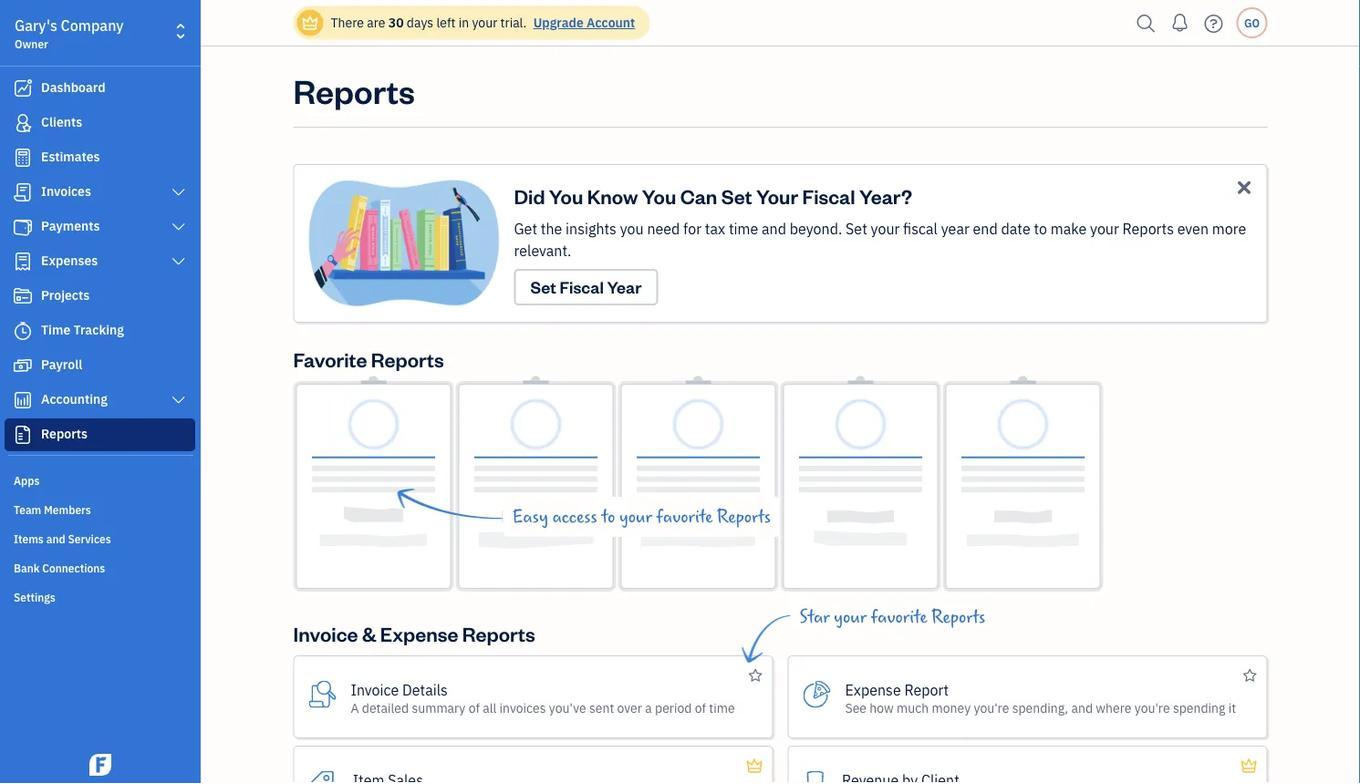 Task type: vqa. For each thing, say whether or not it's contained in the screenshot.
second chevron large down icon
yes



Task type: locate. For each thing, give the bounding box(es) containing it.
invoices
[[500, 700, 546, 717]]

0 vertical spatial expense
[[380, 621, 459, 647]]

invoice left &
[[293, 621, 358, 647]]

reports inside get the insights you need for tax time and beyond. set your fiscal year end date to make your reports even more relevant.
[[1123, 219, 1174, 239]]

1 horizontal spatial you're
[[1135, 700, 1171, 717]]

to inside get the insights you need for tax time and beyond. set your fiscal year end date to make your reports even more relevant.
[[1034, 219, 1048, 239]]

1 vertical spatial set
[[846, 219, 868, 239]]

access
[[552, 507, 598, 527]]

tracking
[[73, 322, 124, 339]]

to
[[1034, 219, 1048, 239], [602, 507, 615, 527]]

1 vertical spatial time
[[709, 700, 735, 717]]

upgrade
[[534, 14, 584, 31]]

get the insights you need for tax time and beyond. set your fiscal year end date to make your reports even more relevant.
[[514, 219, 1247, 261]]

0 horizontal spatial you
[[549, 183, 583, 209]]

chevron large down image down chevron large down image
[[170, 255, 187, 269]]

chevron large down image inside accounting link
[[170, 393, 187, 408]]

1 vertical spatial fiscal
[[560, 277, 604, 298]]

chevron large down image
[[170, 185, 187, 200], [170, 255, 187, 269], [170, 393, 187, 408]]

chart image
[[12, 392, 34, 410]]

of right period
[[695, 700, 706, 717]]

project image
[[12, 287, 34, 306]]

0 horizontal spatial to
[[602, 507, 615, 527]]

1 horizontal spatial expense
[[846, 681, 901, 700]]

invoice left details at the bottom left of page
[[351, 681, 399, 700]]

expense inside star your favorite reports invoice & expense reports
[[380, 621, 459, 647]]

and right 'items'
[[46, 532, 65, 547]]

get
[[514, 219, 538, 239]]

2 you from the left
[[642, 183, 677, 209]]

1 vertical spatial favorite
[[871, 608, 928, 628]]

members
[[44, 503, 91, 517]]

beyond.
[[790, 219, 843, 239]]

0 horizontal spatial of
[[469, 700, 480, 717]]

period
[[655, 700, 692, 717]]

0 horizontal spatial and
[[46, 532, 65, 547]]

relevant.
[[514, 241, 572, 261]]

expense left report in the bottom of the page
[[846, 681, 901, 700]]

star your favorite reports invoice & expense reports
[[293, 608, 986, 647]]

estimates link
[[5, 141, 195, 174]]

payments
[[41, 218, 100, 235]]

money
[[932, 700, 971, 717]]

client image
[[12, 114, 34, 132]]

0 vertical spatial time
[[729, 219, 759, 239]]

projects link
[[5, 280, 195, 313]]

all
[[483, 700, 497, 717]]

the
[[541, 219, 562, 239]]

estimates
[[41, 148, 100, 165]]

and
[[762, 219, 787, 239], [46, 532, 65, 547], [1072, 700, 1093, 717]]

to right date
[[1034, 219, 1048, 239]]

connections
[[42, 561, 105, 576]]

bank connections link
[[5, 554, 195, 581]]

apps link
[[5, 466, 195, 494]]

chevron large down image for accounting
[[170, 393, 187, 408]]

crown image
[[745, 756, 764, 778], [1240, 756, 1259, 778]]

1 you're from the left
[[974, 700, 1010, 717]]

0 horizontal spatial set
[[531, 277, 556, 298]]

1 chevron large down image from the top
[[170, 185, 187, 200]]

summary
[[412, 700, 466, 717]]

1 of from the left
[[469, 700, 480, 717]]

favorite
[[657, 507, 713, 527], [871, 608, 928, 628]]

to right access
[[602, 507, 615, 527]]

set right beyond.
[[846, 219, 868, 239]]

2 chevron large down image from the top
[[170, 255, 187, 269]]

detailed
[[362, 700, 409, 717]]

0 horizontal spatial you're
[[974, 700, 1010, 717]]

left
[[437, 14, 456, 31]]

year
[[607, 277, 642, 298]]

trial.
[[501, 14, 527, 31]]

expenses
[[41, 252, 98, 269]]

your down "year?"
[[871, 219, 900, 239]]

set down relevant.
[[531, 277, 556, 298]]

dashboard
[[41, 79, 106, 96]]

time right period
[[709, 700, 735, 717]]

0 vertical spatial chevron large down image
[[170, 185, 187, 200]]

and inside get the insights you need for tax time and beyond. set your fiscal year end date to make your reports even more relevant.
[[762, 219, 787, 239]]

set fiscal year
[[531, 277, 642, 298]]

chevron large down image down payroll link at the top of page
[[170, 393, 187, 408]]

you're right money
[[974, 700, 1010, 717]]

0 vertical spatial invoice
[[293, 621, 358, 647]]

company
[[61, 16, 124, 35]]

update favorite status for invoice details image
[[749, 665, 762, 688]]

expense right &
[[380, 621, 459, 647]]

main element
[[0, 0, 246, 784]]

0 horizontal spatial fiscal
[[560, 277, 604, 298]]

0 vertical spatial fiscal
[[803, 183, 856, 209]]

fiscal inside set fiscal year "button"
[[560, 277, 604, 298]]

0 vertical spatial to
[[1034, 219, 1048, 239]]

1 vertical spatial chevron large down image
[[170, 255, 187, 269]]

payroll
[[41, 356, 82, 373]]

1 horizontal spatial of
[[695, 700, 706, 717]]

invoice image
[[12, 183, 34, 202]]

services
[[68, 532, 111, 547]]

fiscal
[[904, 219, 938, 239]]

your right access
[[620, 507, 652, 527]]

you up the
[[549, 183, 583, 209]]

you up the need on the left top of page
[[642, 183, 677, 209]]

2 vertical spatial set
[[531, 277, 556, 298]]

invoice inside star your favorite reports invoice & expense reports
[[293, 621, 358, 647]]

chevron large down image up chevron large down image
[[170, 185, 187, 200]]

2 vertical spatial and
[[1072, 700, 1093, 717]]

there are 30 days left in your trial. upgrade account
[[331, 14, 635, 31]]

0 horizontal spatial crown image
[[745, 756, 764, 778]]

your right star
[[834, 608, 867, 628]]

0 horizontal spatial expense
[[380, 621, 459, 647]]

and for see
[[1072, 700, 1093, 717]]

expenses link
[[5, 245, 195, 278]]

1 horizontal spatial favorite
[[871, 608, 928, 628]]

time
[[41, 322, 70, 339]]

projects
[[41, 287, 90, 304]]

invoice
[[293, 621, 358, 647], [351, 681, 399, 700]]

set right can in the top of the page
[[722, 183, 753, 209]]

2 crown image from the left
[[1240, 756, 1259, 778]]

0 vertical spatial favorite
[[657, 507, 713, 527]]

1 you from the left
[[549, 183, 583, 209]]

1 horizontal spatial fiscal
[[803, 183, 856, 209]]

2 you're from the left
[[1135, 700, 1171, 717]]

payments link
[[5, 211, 195, 244]]

it
[[1229, 700, 1237, 717]]

items
[[14, 532, 44, 547]]

report image
[[12, 426, 34, 444]]

time
[[729, 219, 759, 239], [709, 700, 735, 717]]

items and services link
[[5, 525, 195, 552]]

a
[[351, 700, 359, 717]]

0 horizontal spatial favorite
[[657, 507, 713, 527]]

2 vertical spatial chevron large down image
[[170, 393, 187, 408]]

crown image down 'update favorite status for expense report' image
[[1240, 756, 1259, 778]]

there
[[331, 14, 364, 31]]

expense
[[380, 621, 459, 647], [846, 681, 901, 700]]

fiscal left year
[[560, 277, 604, 298]]

year
[[942, 219, 970, 239]]

and left where on the bottom of the page
[[1072, 700, 1093, 717]]

1 horizontal spatial to
[[1034, 219, 1048, 239]]

2 horizontal spatial and
[[1072, 700, 1093, 717]]

1 vertical spatial invoice
[[351, 681, 399, 700]]

1 vertical spatial to
[[602, 507, 615, 527]]

2 of from the left
[[695, 700, 706, 717]]

1 horizontal spatial you
[[642, 183, 677, 209]]

time right tax
[[729, 219, 759, 239]]

and down your
[[762, 219, 787, 239]]

you
[[549, 183, 583, 209], [642, 183, 677, 209]]

1 horizontal spatial set
[[722, 183, 753, 209]]

search image
[[1132, 10, 1161, 37]]

bank
[[14, 561, 40, 576]]

0 vertical spatial and
[[762, 219, 787, 239]]

upgrade account link
[[530, 14, 635, 31]]

account
[[587, 14, 635, 31]]

of left all at the left
[[469, 700, 480, 717]]

freshbooks image
[[86, 755, 115, 777]]

you're
[[974, 700, 1010, 717], [1135, 700, 1171, 717]]

payroll link
[[5, 350, 195, 382]]

you're right where on the bottom of the page
[[1135, 700, 1171, 717]]

spending,
[[1013, 700, 1069, 717]]

a
[[645, 700, 652, 717]]

go button
[[1237, 7, 1268, 38]]

crown image down update favorite status for invoice details image on the right bottom of page
[[745, 756, 764, 778]]

3 chevron large down image from the top
[[170, 393, 187, 408]]

items and services
[[14, 532, 111, 547]]

timer image
[[12, 322, 34, 340]]

1 horizontal spatial crown image
[[1240, 756, 1259, 778]]

2 horizontal spatial set
[[846, 219, 868, 239]]

tax
[[705, 219, 726, 239]]

and inside main 'element'
[[46, 532, 65, 547]]

set
[[722, 183, 753, 209], [846, 219, 868, 239], [531, 277, 556, 298]]

1 vertical spatial and
[[46, 532, 65, 547]]

fiscal up beyond.
[[803, 183, 856, 209]]

1 vertical spatial expense
[[846, 681, 901, 700]]

and inside expense report see how much money you're spending, and where you're spending it
[[1072, 700, 1093, 717]]

1 horizontal spatial and
[[762, 219, 787, 239]]



Task type: describe. For each thing, give the bounding box(es) containing it.
star
[[800, 608, 830, 628]]

settings link
[[5, 583, 195, 611]]

sent
[[589, 700, 614, 717]]

time tracking
[[41, 322, 124, 339]]

gary's
[[15, 16, 57, 35]]

you've
[[549, 700, 586, 717]]

go
[[1245, 16, 1260, 30]]

team members
[[14, 503, 91, 517]]

reports link
[[5, 419, 195, 452]]

close image
[[1234, 177, 1255, 198]]

invoice details a detailed summary of all invoices you've sent over a period of time
[[351, 681, 735, 717]]

set fiscal year button
[[514, 269, 658, 306]]

time tracking link
[[5, 315, 195, 348]]

chevron large down image for expenses
[[170, 255, 187, 269]]

chevron large down image for invoices
[[170, 185, 187, 200]]

easy
[[512, 507, 548, 527]]

over
[[617, 700, 642, 717]]

know
[[587, 183, 638, 209]]

favorite reports
[[293, 346, 444, 372]]

can
[[681, 183, 718, 209]]

owner
[[15, 37, 48, 51]]

more
[[1213, 219, 1247, 239]]

year?
[[860, 183, 913, 209]]

settings
[[14, 590, 56, 605]]

go to help image
[[1200, 10, 1229, 37]]

clients
[[41, 114, 82, 131]]

dashboard link
[[5, 72, 195, 105]]

bank connections
[[14, 561, 105, 576]]

your
[[756, 183, 799, 209]]

make
[[1051, 219, 1087, 239]]

0 vertical spatial set
[[722, 183, 753, 209]]

team members link
[[5, 496, 195, 523]]

favorite inside star your favorite reports invoice & expense reports
[[871, 608, 928, 628]]

end
[[973, 219, 998, 239]]

reports inside main 'element'
[[41, 426, 88, 443]]

update favorite status for expense report image
[[1244, 665, 1257, 688]]

favorite
[[293, 346, 367, 372]]

set inside get the insights you need for tax time and beyond. set your fiscal year end date to make your reports even more relevant.
[[846, 219, 868, 239]]

time inside get the insights you need for tax time and beyond. set your fiscal year end date to make your reports even more relevant.
[[729, 219, 759, 239]]

invoice inside the invoice details a detailed summary of all invoices you've sent over a period of time
[[351, 681, 399, 700]]

invoices
[[41, 183, 91, 200]]

1 crown image from the left
[[745, 756, 764, 778]]

money image
[[12, 357, 34, 375]]

and for insights
[[762, 219, 787, 239]]

did you know you can set your fiscal year? image
[[309, 180, 514, 308]]

need
[[647, 219, 680, 239]]

much
[[897, 700, 929, 717]]

days
[[407, 14, 434, 31]]

in
[[459, 14, 469, 31]]

invoices link
[[5, 176, 195, 209]]

dashboard image
[[12, 79, 34, 98]]

apps
[[14, 474, 40, 488]]

for
[[684, 219, 702, 239]]

report
[[905, 681, 949, 700]]

30
[[389, 14, 404, 31]]

&
[[362, 621, 376, 647]]

accounting link
[[5, 384, 195, 417]]

are
[[367, 14, 386, 31]]

accounting
[[41, 391, 108, 408]]

payment image
[[12, 218, 34, 236]]

insights
[[566, 219, 617, 239]]

did
[[514, 183, 545, 209]]

gary's company owner
[[15, 16, 124, 51]]

details
[[403, 681, 448, 700]]

spending
[[1174, 700, 1226, 717]]

how
[[870, 700, 894, 717]]

even
[[1178, 219, 1209, 239]]

your right in
[[472, 14, 498, 31]]

expense inside expense report see how much money you're spending, and where you're spending it
[[846, 681, 901, 700]]

clients link
[[5, 107, 195, 140]]

team
[[14, 503, 41, 517]]

expense image
[[12, 253, 34, 271]]

expense report see how much money you're spending, and where you're spending it
[[846, 681, 1237, 717]]

your inside star your favorite reports invoice & expense reports
[[834, 608, 867, 628]]

time inside the invoice details a detailed summary of all invoices you've sent over a period of time
[[709, 700, 735, 717]]

crown image
[[301, 13, 320, 32]]

did you know you can set your fiscal year?
[[514, 183, 913, 209]]

estimate image
[[12, 149, 34, 167]]

notifications image
[[1166, 5, 1195, 41]]

easy access to your favorite reports
[[512, 507, 771, 527]]

where
[[1096, 700, 1132, 717]]

set inside set fiscal year "button"
[[531, 277, 556, 298]]

chevron large down image
[[170, 220, 187, 235]]

date
[[1002, 219, 1031, 239]]

your right make in the top of the page
[[1091, 219, 1120, 239]]

see
[[846, 700, 867, 717]]

you
[[620, 219, 644, 239]]



